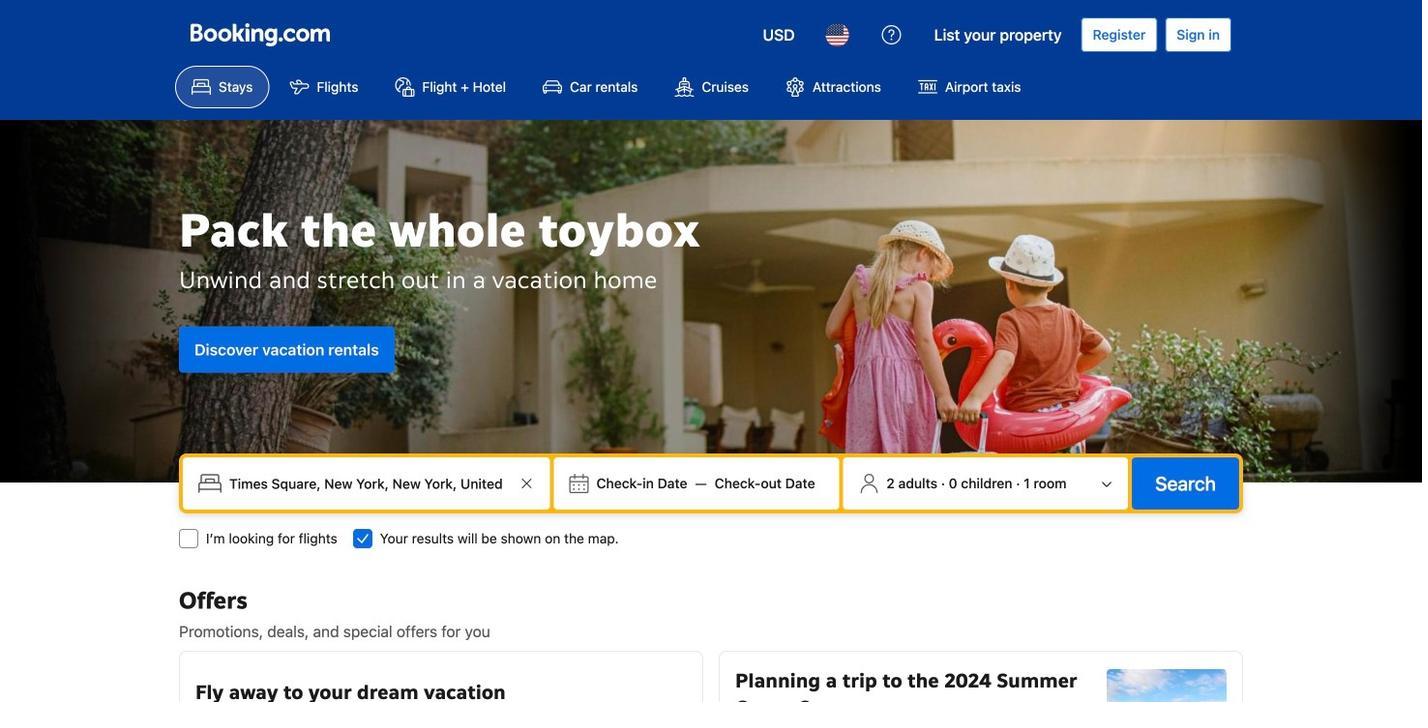 Task type: vqa. For each thing, say whether or not it's contained in the screenshot.
Booking.com image
yes



Task type: locate. For each thing, give the bounding box(es) containing it.
booking.com image
[[191, 23, 330, 46]]



Task type: describe. For each thing, give the bounding box(es) containing it.
Where are you going? field
[[222, 466, 515, 501]]



